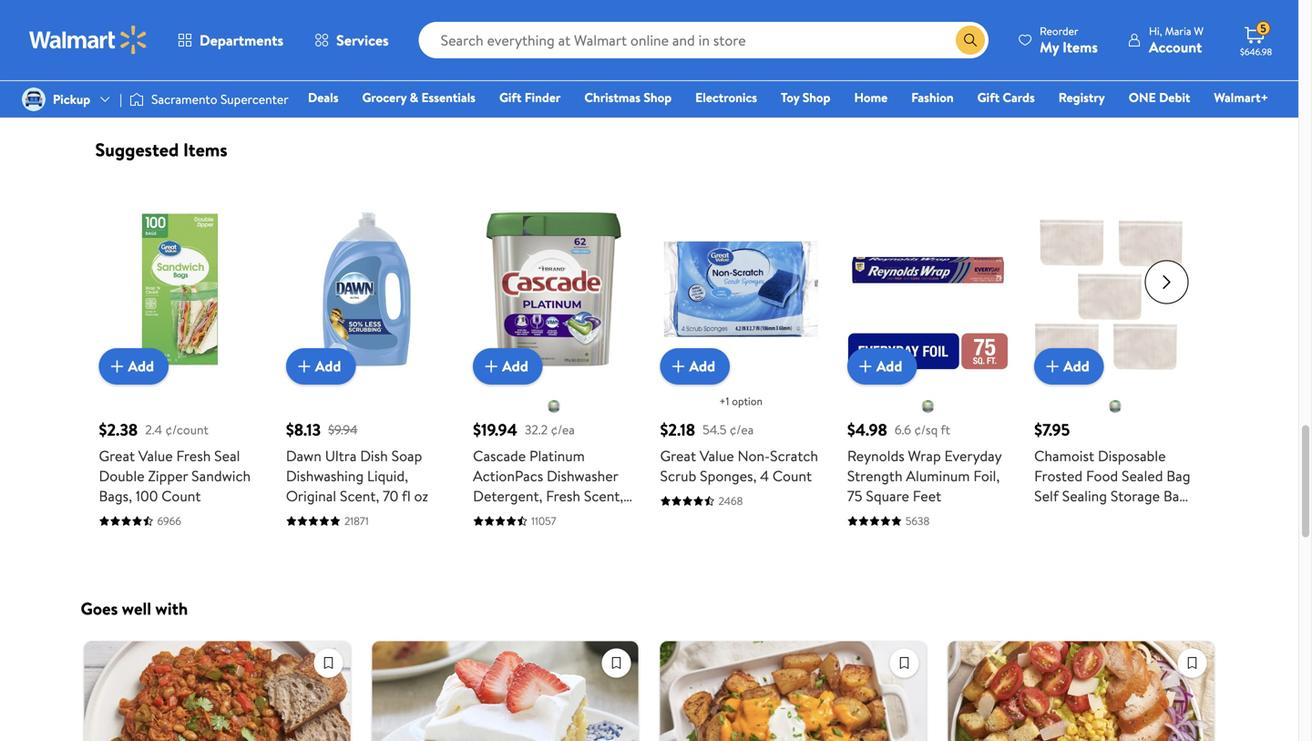 Task type: describe. For each thing, give the bounding box(es) containing it.
0 horizontal spatial items
[[183, 137, 228, 162]]

add for reynolds wrap everyday strength aluminum foil, 75 square feet
[[877, 356, 903, 376]]

sealed
[[1122, 466, 1163, 486]]

sacramento inside pickup or delivery today from: sacramento supercenter
[[866, 50, 932, 67]]

$7.95 chamoist disposable frosted food sealed bag self sealing storage bag fruit preservation package
[[1035, 418, 1191, 546]]

product variant swatch image image for $4.98
[[921, 399, 936, 414]]

3 saved image from the left
[[1179, 649, 1206, 677]]

value for $2.18
[[700, 446, 734, 466]]

¢/count
[[165, 421, 209, 439]]

2 add to cart image from the left
[[293, 355, 315, 377]]

+1 option
[[719, 393, 763, 409]]

scent, for $19.94
[[584, 486, 624, 506]]

account
[[1149, 37, 1202, 57]]

everyday
[[945, 446, 1002, 466]]

add for chamoist disposable frosted food sealed bag self sealing storage bag fruit preservation package
[[1064, 356, 1090, 376]]

electronics
[[696, 88, 757, 106]]

1 vertical spatial supercenter
[[221, 90, 289, 108]]

add to cart image for reynolds wrap everyday strength aluminum foil, 75 square feet
[[855, 355, 877, 377]]

100
[[136, 486, 158, 506]]

32.2
[[525, 421, 548, 439]]

great value non-scratch scrub sponges, 4 count image
[[660, 208, 822, 370]]

product group containing $4.98
[[848, 172, 1009, 529]]

suggested
[[95, 137, 179, 162]]

count inside $2.38 2.4 ¢/count great value fresh seal double zipper sandwich bags, 100 count
[[162, 486, 201, 506]]

shop for toy shop
[[803, 88, 831, 106]]

self
[[1035, 486, 1059, 506]]

value for $2.38
[[138, 446, 173, 466]]

great value fresh seal double zipper sandwich bags, 100 count image
[[99, 208, 261, 370]]

add button for great value non-scratch scrub sponges, 4 count
[[660, 348, 730, 384]]

sacramento supercenter
[[151, 90, 289, 108]]

1 add from the left
[[128, 356, 154, 376]]

departments button
[[162, 18, 299, 62]]

¢/sq
[[915, 421, 938, 439]]

$19.94 32.2 ¢/ea cascade platinum actionpacs dishwasher detergent, fresh scent, 62 count
[[473, 418, 624, 526]]

product group containing $2.18
[[660, 172, 822, 529]]

goes well with
[[81, 597, 188, 620]]

home
[[855, 88, 888, 106]]

3 product variant swatch image image from the left
[[1108, 399, 1123, 414]]

search icon image
[[964, 33, 978, 47]]

feet
[[913, 486, 942, 506]]

1 add to cart image from the left
[[106, 355, 128, 377]]

sponges,
[[700, 466, 757, 486]]

suggested items
[[95, 137, 228, 162]]

2.4
[[145, 421, 162, 439]]

fashion link
[[903, 88, 962, 107]]

add button for chamoist disposable frosted food sealed bag self sealing storage bag fruit preservation package
[[1035, 348, 1104, 384]]

$9.94
[[328, 421, 358, 439]]

cascade platinum actionpacs dishwasher detergent, fresh scent, 62 count image
[[473, 208, 635, 370]]

product group containing $2.38
[[99, 172, 261, 529]]

detergent,
[[473, 486, 543, 506]]

food
[[1086, 466, 1119, 486]]

pickup for pickup
[[53, 90, 90, 108]]

reorder my items
[[1040, 23, 1098, 57]]

one debit link
[[1121, 88, 1199, 107]]

aluminum
[[906, 466, 970, 486]]

shop for christmas shop
[[644, 88, 672, 106]]

$2.38
[[99, 418, 138, 441]]

2 saved image from the left
[[891, 649, 918, 677]]

fashion
[[912, 88, 954, 106]]

next slide for suggested items list image
[[1145, 260, 1189, 304]]

great for $2.38
[[99, 446, 135, 466]]

services button
[[299, 18, 404, 62]]

chamoist disposable frosted food sealed bag self sealing storage bag fruit preservation package image
[[1035, 208, 1196, 370]]

$19.94
[[473, 418, 518, 441]]

square
[[866, 486, 910, 506]]

items inside reorder my items
[[1063, 37, 1098, 57]]

bags,
[[99, 486, 132, 506]]

from:
[[1021, 22, 1056, 42]]

1 saved image from the left
[[315, 649, 342, 677]]

21871
[[344, 513, 369, 529]]

gift cards
[[978, 88, 1035, 106]]

add for cascade platinum actionpacs dishwasher detergent, fresh scent, 62 count
[[502, 356, 528, 376]]

scrub
[[660, 466, 697, 486]]

goes
[[81, 597, 118, 620]]

actionpacs
[[473, 466, 543, 486]]

62
[[473, 506, 489, 526]]

4
[[760, 466, 769, 486]]

or
[[911, 22, 925, 42]]

liquid,
[[367, 466, 408, 486]]

registry link
[[1051, 88, 1114, 107]]

product group containing $8.13
[[286, 172, 448, 529]]

w
[[1194, 23, 1204, 39]]

frosted
[[1035, 466, 1083, 486]]

saved image
[[603, 649, 630, 677]]

pickup for pickup or delivery today from: sacramento supercenter
[[866, 22, 908, 42]]

$8.13
[[286, 418, 321, 441]]

disposable
[[1098, 446, 1166, 466]]

5
[[1261, 21, 1267, 36]]

dishwasher
[[547, 466, 618, 486]]

2468
[[719, 493, 743, 508]]

storage
[[1111, 486, 1160, 506]]

add button for reynolds wrap everyday strength aluminum foil, 75 square feet
[[848, 348, 917, 384]]

walmart image
[[29, 26, 148, 55]]

product variant swatch image image for $19.94
[[547, 399, 561, 414]]

christmas
[[585, 88, 641, 106]]

75
[[848, 486, 863, 506]]

2 add from the left
[[315, 356, 341, 376]]

one debit
[[1129, 88, 1191, 106]]

great for $2.18
[[660, 446, 696, 466]]

grocery
[[362, 88, 407, 106]]

foil,
[[974, 466, 1000, 486]]

services
[[336, 30, 389, 50]]

gift cards link
[[969, 88, 1043, 107]]

0 horizontal spatial sacramento
[[151, 90, 217, 108]]

5638
[[906, 513, 930, 529]]

sealing
[[1063, 486, 1108, 506]]

pickup or delivery today from: sacramento supercenter
[[866, 22, 1056, 67]]

+1
[[719, 393, 730, 409]]

$7.95
[[1035, 418, 1070, 441]]

cascade
[[473, 446, 526, 466]]

fresh inside $19.94 32.2 ¢/ea cascade platinum actionpacs dishwasher detergent, fresh scent, 62 count
[[546, 486, 581, 506]]

reynolds
[[848, 446, 905, 466]]

count inside $2.18 54.5 ¢/ea great value non-scratch scrub sponges, 4 count
[[773, 466, 812, 486]]

soap
[[392, 446, 422, 466]]

add button for cascade platinum actionpacs dishwasher detergent, fresh scent, 62 count
[[473, 348, 543, 384]]



Task type: locate. For each thing, give the bounding box(es) containing it.
2 horizontal spatial count
[[773, 466, 812, 486]]

add to cart image up $4.98
[[855, 355, 877, 377]]

product variant swatch image image up ¢/sq
[[921, 399, 936, 414]]

double
[[99, 466, 145, 486]]

add to cart image
[[106, 355, 128, 377], [293, 355, 315, 377], [481, 355, 502, 377], [668, 355, 690, 377], [855, 355, 877, 377], [1042, 355, 1064, 377]]

product group containing $7.95
[[1035, 172, 1196, 546]]

home link
[[846, 88, 896, 107]]

scent, inside $8.13 $9.94 dawn ultra dish soap dishwashing liquid, original scent, 70 fl oz
[[340, 486, 379, 506]]

$4.98
[[848, 418, 888, 441]]

toy
[[781, 88, 800, 106]]

great down $2.38 on the left of the page
[[99, 446, 135, 466]]

1 vertical spatial sacramento
[[151, 90, 217, 108]]

$2.38 2.4 ¢/count great value fresh seal double zipper sandwich bags, 100 count
[[99, 418, 251, 506]]

2 horizontal spatial saved image
[[1179, 649, 1206, 677]]

gift for gift cards
[[978, 88, 1000, 106]]

1 horizontal spatial items
[[1063, 37, 1098, 57]]

0 horizontal spatial value
[[138, 446, 173, 466]]

add button up +1
[[660, 348, 730, 384]]

3 add from the left
[[502, 356, 528, 376]]

1 horizontal spatial fresh
[[546, 486, 581, 506]]

platinum
[[530, 446, 585, 466]]

3 add to cart image from the left
[[481, 355, 502, 377]]

2 product group from the left
[[286, 172, 448, 529]]

product variant swatch image image up disposable
[[1108, 399, 1123, 414]]

add to cart image up $19.94
[[481, 355, 502, 377]]

sacramento down or
[[866, 50, 932, 67]]

reynolds wrap everyday strength aluminum foil, 75 square feet image
[[848, 208, 1009, 370]]

6.6
[[895, 421, 911, 439]]

dishwashing
[[286, 466, 364, 486]]

0 horizontal spatial saved image
[[315, 649, 342, 677]]

0 vertical spatial sacramento
[[866, 50, 932, 67]]

1 shop from the left
[[644, 88, 672, 106]]

54.5
[[703, 421, 727, 439]]

70
[[383, 486, 399, 506]]

1 great from the left
[[99, 446, 135, 466]]

1 horizontal spatial sacramento
[[866, 50, 932, 67]]

1 product group from the left
[[99, 172, 261, 529]]

0 horizontal spatial scent,
[[340, 486, 379, 506]]

value down 54.5
[[700, 446, 734, 466]]

gift finder link
[[491, 88, 569, 107]]

1 ¢/ea from the left
[[551, 421, 575, 439]]

ultra
[[325, 446, 357, 466]]

value inside $2.38 2.4 ¢/count great value fresh seal double zipper sandwich bags, 100 count
[[138, 446, 173, 466]]

reorder
[[1040, 23, 1079, 39]]

non-
[[738, 446, 770, 466]]

0 horizontal spatial gift
[[499, 88, 522, 106]]

add for great value non-scratch scrub sponges, 4 count
[[690, 356, 716, 376]]

today
[[981, 22, 1017, 42]]

6 product group from the left
[[1035, 172, 1196, 546]]

1 horizontal spatial gift
[[978, 88, 1000, 106]]

count right 4
[[773, 466, 812, 486]]

¢/ea inside $2.18 54.5 ¢/ea great value non-scratch scrub sponges, 4 count
[[730, 421, 754, 439]]

add to cart image for cascade platinum actionpacs dishwasher detergent, fresh scent, 62 count
[[481, 355, 502, 377]]

0 horizontal spatial pickup
[[53, 90, 90, 108]]

value down 2.4
[[138, 446, 173, 466]]

2 horizontal spatial product variant swatch image image
[[1108, 399, 1123, 414]]

gift finder
[[499, 88, 561, 106]]

fresh inside $2.38 2.4 ¢/count great value fresh seal double zipper sandwich bags, 100 count
[[176, 446, 211, 466]]

value inside $2.18 54.5 ¢/ea great value non-scratch scrub sponges, 4 count
[[700, 446, 734, 466]]

¢/ea
[[551, 421, 575, 439], [730, 421, 754, 439]]

 image
[[129, 90, 144, 108]]

5 add button from the left
[[848, 348, 917, 384]]

add up 2.4
[[128, 356, 154, 376]]

with
[[155, 597, 188, 620]]

count up 6966
[[162, 486, 201, 506]]

1 horizontal spatial supercenter
[[935, 50, 1003, 67]]

1 add button from the left
[[99, 348, 169, 384]]

dish
[[360, 446, 388, 466]]

delivery
[[928, 22, 978, 42]]

items
[[1063, 37, 1098, 57], [183, 137, 228, 162]]

scent, down platinum
[[584, 486, 624, 506]]

fl
[[402, 486, 411, 506]]

2 gift from the left
[[978, 88, 1000, 106]]

add button
[[99, 348, 169, 384], [286, 348, 356, 384], [473, 348, 543, 384], [660, 348, 730, 384], [848, 348, 917, 384], [1035, 348, 1104, 384]]

5 add from the left
[[877, 356, 903, 376]]

add button up $19.94
[[473, 348, 543, 384]]

items down sacramento supercenter
[[183, 137, 228, 162]]

my
[[1040, 37, 1059, 57]]

11057
[[532, 513, 557, 529]]

shop right toy
[[803, 88, 831, 106]]

¢/ea for $19.94
[[551, 421, 575, 439]]

2 value from the left
[[700, 446, 734, 466]]

Walmart Site-Wide search field
[[419, 22, 989, 58]]

add to cart image up $2.18
[[668, 355, 690, 377]]

1 horizontal spatial ¢/ea
[[730, 421, 754, 439]]

5 product group from the left
[[848, 172, 1009, 529]]

supercenter down search icon
[[935, 50, 1003, 67]]

sacramento up the suggested items
[[151, 90, 217, 108]]

hi, maria w account
[[1149, 23, 1204, 57]]

0 horizontal spatial great
[[99, 446, 135, 466]]

value
[[138, 446, 173, 466], [700, 446, 734, 466]]

6 add to cart image from the left
[[1042, 355, 1064, 377]]

electronics link
[[687, 88, 766, 107]]

great inside $2.18 54.5 ¢/ea great value non-scratch scrub sponges, 4 count
[[660, 446, 696, 466]]

1 product variant swatch image image from the left
[[547, 399, 561, 414]]

scent, for $8.13
[[340, 486, 379, 506]]

0 horizontal spatial count
[[162, 486, 201, 506]]

&
[[410, 88, 418, 106]]

toy shop
[[781, 88, 831, 106]]

fresh down ¢/count
[[176, 446, 211, 466]]

cards
[[1003, 88, 1035, 106]]

add up '$9.94'
[[315, 356, 341, 376]]

hi,
[[1149, 23, 1163, 39]]

4 add to cart image from the left
[[668, 355, 690, 377]]

6 add from the left
[[1064, 356, 1090, 376]]

¢/ea right 54.5
[[730, 421, 754, 439]]

add button up $8.13
[[286, 348, 356, 384]]

shop right christmas
[[644, 88, 672, 106]]

fresh
[[176, 446, 211, 466], [546, 486, 581, 506]]

add
[[128, 356, 154, 376], [315, 356, 341, 376], [502, 356, 528, 376], [690, 356, 716, 376], [877, 356, 903, 376], [1064, 356, 1090, 376]]

2 great from the left
[[660, 446, 696, 466]]

sandwich
[[192, 466, 251, 486]]

saved image
[[315, 649, 342, 677], [891, 649, 918, 677], [1179, 649, 1206, 677]]

1 horizontal spatial scent,
[[584, 486, 624, 506]]

2 ¢/ea from the left
[[730, 421, 754, 439]]

add to cart image up $8.13
[[293, 355, 315, 377]]

1 horizontal spatial product variant swatch image image
[[921, 399, 936, 414]]

 image
[[22, 88, 46, 111]]

1 vertical spatial pickup
[[53, 90, 90, 108]]

fruit
[[1035, 506, 1065, 526]]

0 vertical spatial items
[[1063, 37, 1098, 57]]

0 horizontal spatial shop
[[644, 88, 672, 106]]

walmart+ link
[[1206, 88, 1277, 107]]

fresh up 11057
[[546, 486, 581, 506]]

product variant swatch image image
[[547, 399, 561, 414], [921, 399, 936, 414], [1108, 399, 1123, 414]]

1 vertical spatial items
[[183, 137, 228, 162]]

finder
[[525, 88, 561, 106]]

¢/ea for $2.18
[[730, 421, 754, 439]]

$4.98 6.6 ¢/sq ft reynolds wrap everyday strength aluminum foil, 75 square feet
[[848, 418, 1002, 506]]

walmart+
[[1214, 88, 1269, 106]]

supercenter down departments
[[221, 90, 289, 108]]

1 horizontal spatial shop
[[803, 88, 831, 106]]

christmas shop link
[[576, 88, 680, 107]]

2 shop from the left
[[803, 88, 831, 106]]

0 vertical spatial pickup
[[866, 22, 908, 42]]

pickup inside pickup or delivery today from: sacramento supercenter
[[866, 22, 908, 42]]

0 horizontal spatial ¢/ea
[[551, 421, 575, 439]]

supercenter inside pickup or delivery today from: sacramento supercenter
[[935, 50, 1003, 67]]

wrap
[[908, 446, 941, 466]]

2 product variant swatch image image from the left
[[921, 399, 936, 414]]

great down $2.18
[[660, 446, 696, 466]]

4 product group from the left
[[660, 172, 822, 529]]

pickup
[[866, 22, 908, 42], [53, 90, 90, 108]]

add to cart image for chamoist disposable frosted food sealed bag self sealing storage bag fruit preservation package
[[1042, 355, 1064, 377]]

dawn
[[286, 446, 322, 466]]

scent, inside $19.94 32.2 ¢/ea cascade platinum actionpacs dishwasher detergent, fresh scent, 62 count
[[584, 486, 624, 506]]

1 gift from the left
[[499, 88, 522, 106]]

product group containing $19.94
[[473, 172, 635, 529]]

scratch
[[770, 446, 819, 466]]

gift for gift finder
[[499, 88, 522, 106]]

debit
[[1160, 88, 1191, 106]]

product variant swatch image image up 32.2
[[547, 399, 561, 414]]

2 add button from the left
[[286, 348, 356, 384]]

1 horizontal spatial pickup
[[866, 22, 908, 42]]

4 add from the left
[[690, 356, 716, 376]]

add button up $7.95
[[1035, 348, 1104, 384]]

6 add button from the left
[[1035, 348, 1104, 384]]

gift left cards
[[978, 88, 1000, 106]]

add button up $2.38 on the left of the page
[[99, 348, 169, 384]]

5 add to cart image from the left
[[855, 355, 877, 377]]

strength
[[848, 466, 903, 486]]

one
[[1129, 88, 1156, 106]]

departments
[[200, 30, 284, 50]]

scent, up '21871'
[[340, 486, 379, 506]]

add to cart image up $7.95
[[1042, 355, 1064, 377]]

maria
[[1165, 23, 1192, 39]]

0 horizontal spatial supercenter
[[221, 90, 289, 108]]

1 horizontal spatial count
[[493, 506, 532, 526]]

great inside $2.38 2.4 ¢/count great value fresh seal double zipper sandwich bags, 100 count
[[99, 446, 135, 466]]

items right the my
[[1063, 37, 1098, 57]]

1 value from the left
[[138, 446, 173, 466]]

shop
[[644, 88, 672, 106], [803, 88, 831, 106]]

2 scent, from the left
[[584, 486, 624, 506]]

1 horizontal spatial saved image
[[891, 649, 918, 677]]

option
[[732, 393, 763, 409]]

chamoist
[[1035, 446, 1095, 466]]

4 add button from the left
[[660, 348, 730, 384]]

oz
[[414, 486, 428, 506]]

0 horizontal spatial product variant swatch image image
[[547, 399, 561, 414]]

zipper
[[148, 466, 188, 486]]

3 add button from the left
[[473, 348, 543, 384]]

dawn ultra dish soap dishwashing liquid, original scent, 70 fl oz image
[[286, 208, 448, 370]]

add to cart image for great value non-scratch scrub sponges, 4 count
[[668, 355, 690, 377]]

$8.13 $9.94 dawn ultra dish soap dishwashing liquid, original scent, 70 fl oz
[[286, 418, 428, 506]]

great
[[99, 446, 135, 466], [660, 446, 696, 466]]

count inside $19.94 32.2 ¢/ea cascade platinum actionpacs dishwasher detergent, fresh scent, 62 count
[[493, 506, 532, 526]]

1 horizontal spatial great
[[660, 446, 696, 466]]

grocery & essentials
[[362, 88, 476, 106]]

count right 62
[[493, 506, 532, 526]]

0 horizontal spatial fresh
[[176, 446, 211, 466]]

add to cart image up $2.38 on the left of the page
[[106, 355, 128, 377]]

gift left finder
[[499, 88, 522, 106]]

pickup left or
[[866, 22, 908, 42]]

¢/ea inside $19.94 32.2 ¢/ea cascade platinum actionpacs dishwasher detergent, fresh scent, 62 count
[[551, 421, 575, 439]]

0 vertical spatial supercenter
[[935, 50, 1003, 67]]

1 scent, from the left
[[340, 486, 379, 506]]

¢/ea up platinum
[[551, 421, 575, 439]]

3 product group from the left
[[473, 172, 635, 529]]

supercenter
[[935, 50, 1003, 67], [221, 90, 289, 108]]

product group
[[99, 172, 261, 529], [286, 172, 448, 529], [473, 172, 635, 529], [660, 172, 822, 529], [848, 172, 1009, 529], [1035, 172, 1196, 546]]

well
[[122, 597, 151, 620]]

1 vertical spatial fresh
[[546, 486, 581, 506]]

add up $19.94
[[502, 356, 528, 376]]

1 horizontal spatial value
[[700, 446, 734, 466]]

essentials
[[422, 88, 476, 106]]

6966
[[157, 513, 181, 529]]

gift
[[499, 88, 522, 106], [978, 88, 1000, 106]]

Search search field
[[419, 22, 989, 58]]

add up 54.5
[[690, 356, 716, 376]]

add up 6.6
[[877, 356, 903, 376]]

add up $7.95
[[1064, 356, 1090, 376]]

$646.98
[[1241, 46, 1273, 58]]

add button up $4.98
[[848, 348, 917, 384]]

pickup left |
[[53, 90, 90, 108]]

0 vertical spatial fresh
[[176, 446, 211, 466]]

deals
[[308, 88, 339, 106]]

grocery & essentials link
[[354, 88, 484, 107]]



Task type: vqa. For each thing, say whether or not it's contained in the screenshot.
strives
no



